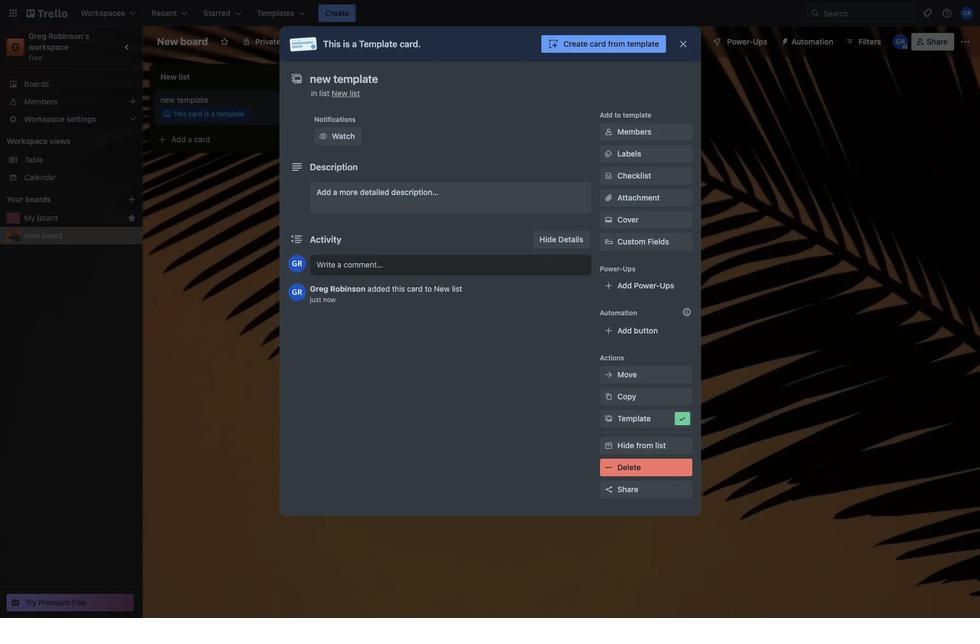 Task type: vqa. For each thing, say whether or not it's contained in the screenshot.
the card inside the incomplete on this card
no



Task type: locate. For each thing, give the bounding box(es) containing it.
0 horizontal spatial template
[[359, 39, 398, 49]]

board link
[[290, 33, 336, 51]]

share button down 0 notifications image
[[912, 33, 955, 51]]

add
[[325, 71, 340, 80], [600, 111, 613, 119], [171, 135, 186, 144], [317, 187, 331, 197], [618, 281, 632, 290], [618, 326, 632, 335]]

workspace
[[29, 42, 69, 52]]

0 horizontal spatial create
[[325, 8, 350, 18]]

0 vertical spatial from
[[608, 39, 625, 48]]

1 horizontal spatial share button
[[912, 33, 955, 51]]

add for add button
[[618, 326, 632, 335]]

is down new template link
[[204, 110, 209, 118]]

sm image left 'checklist'
[[604, 170, 615, 181]]

create inside primary "element"
[[325, 8, 350, 18]]

1 horizontal spatial create
[[564, 39, 588, 48]]

greg robinson (gregrobinson96) image
[[893, 34, 909, 49], [288, 284, 306, 301]]

new board
[[157, 36, 208, 47], [24, 231, 63, 240]]

sm image inside copy link
[[604, 391, 615, 402]]

0 horizontal spatial board
[[37, 213, 58, 223]]

calendar
[[24, 173, 56, 182]]

hide up delete
[[618, 441, 635, 450]]

sm image inside hide from list link
[[604, 440, 615, 451]]

list
[[372, 71, 383, 80], [320, 88, 330, 98], [350, 88, 360, 98], [452, 284, 463, 293], [656, 441, 667, 450]]

0 horizontal spatial power-ups
[[600, 265, 636, 273]]

0 horizontal spatial this
[[174, 110, 187, 118]]

sm image for hide from list
[[604, 440, 615, 451]]

0 vertical spatial board
[[308, 37, 330, 46]]

boards link
[[0, 75, 143, 93]]

greg robinson's workspace link
[[29, 31, 92, 52]]

create for create
[[325, 8, 350, 18]]

sm image inside the labels link
[[604, 148, 615, 159]]

added
[[368, 284, 390, 293]]

create from template… image
[[281, 135, 290, 144]]

0 vertical spatial template
[[627, 39, 660, 48]]

new board down my board
[[24, 231, 63, 240]]

0 vertical spatial create
[[325, 8, 350, 18]]

just
[[310, 296, 321, 304]]

sm image inside checklist link
[[604, 170, 615, 181]]

board inside button
[[37, 213, 58, 223]]

in list new list
[[311, 88, 360, 98]]

share button down delete link
[[600, 481, 693, 498]]

0 vertical spatial new board
[[157, 36, 208, 47]]

1 horizontal spatial board
[[180, 36, 208, 47]]

card
[[590, 39, 606, 48], [189, 110, 202, 118], [194, 135, 210, 144], [407, 284, 423, 293]]

greg robinson (gregrobinson96) image left just
[[288, 284, 306, 301]]

0 vertical spatial ups
[[753, 37, 768, 46]]

new
[[160, 95, 175, 104]]

board left customize views image
[[308, 37, 330, 46]]

add power-ups
[[618, 281, 675, 290]]

activity
[[310, 235, 342, 245]]

to up labels
[[615, 111, 622, 119]]

1 horizontal spatial greg robinson (gregrobinson96) image
[[961, 7, 974, 20]]

members link up the labels link
[[600, 123, 693, 141]]

a down this card is a template.
[[188, 135, 192, 144]]

template inside button
[[627, 39, 660, 48]]

is
[[343, 39, 350, 49], [204, 110, 209, 118]]

2 vertical spatial template
[[623, 111, 652, 119]]

template
[[359, 39, 398, 49], [618, 414, 651, 423]]

a
[[352, 39, 357, 49], [211, 110, 215, 118], [188, 135, 192, 144], [333, 187, 338, 197]]

greg robinson (gregrobinson96) image right filters
[[893, 34, 909, 49]]

greg inside greg robinson's workspace free
[[29, 31, 47, 41]]

1 vertical spatial ups
[[623, 265, 636, 273]]

0 vertical spatial power-
[[728, 37, 753, 46]]

free
[[72, 598, 86, 607]]

1 horizontal spatial members
[[618, 127, 652, 136]]

ups down the 'fields'
[[660, 281, 675, 290]]

sm image down actions
[[604, 369, 615, 380]]

watch
[[332, 131, 355, 141]]

sm image down copy link
[[604, 413, 615, 424]]

greg robinson's workspace free
[[29, 31, 92, 62]]

sm image left watch
[[318, 131, 329, 142]]

0 vertical spatial share
[[927, 37, 948, 46]]

this for this card is a template.
[[174, 110, 187, 118]]

this card is a template.
[[174, 110, 246, 118]]

greg up workspace
[[29, 31, 47, 41]]

1 vertical spatial template
[[618, 414, 651, 423]]

add for add a card
[[171, 135, 186, 144]]

my
[[24, 213, 35, 223]]

sm image for members
[[604, 126, 615, 137]]

0 horizontal spatial new board
[[24, 231, 63, 240]]

1 horizontal spatial greg
[[310, 284, 329, 293]]

sm image down copy link
[[677, 413, 688, 424]]

0 horizontal spatial greg
[[29, 31, 47, 41]]

sm image left delete
[[604, 462, 615, 473]]

automation down search image
[[792, 37, 834, 46]]

button
[[634, 326, 658, 335]]

card.
[[400, 39, 421, 49]]

ups inside power-ups button
[[753, 37, 768, 46]]

ups up add power-ups on the top of page
[[623, 265, 636, 273]]

1 horizontal spatial is
[[343, 39, 350, 49]]

1 horizontal spatial template
[[618, 414, 651, 423]]

1 vertical spatial new board
[[24, 231, 63, 240]]

0 vertical spatial board
[[180, 36, 208, 47]]

sm image left copy
[[604, 391, 615, 402]]

attachment
[[618, 193, 660, 202]]

0 vertical spatial members link
[[0, 93, 143, 110]]

Write a comment text field
[[310, 255, 592, 275]]

create
[[325, 8, 350, 18], [564, 39, 588, 48]]

show menu image
[[960, 36, 971, 47]]

hide left details
[[540, 235, 557, 244]]

cover
[[618, 215, 639, 224]]

1 horizontal spatial automation
[[792, 37, 834, 46]]

sm image
[[604, 126, 615, 137], [604, 369, 615, 380], [677, 413, 688, 424], [604, 440, 615, 451]]

list down write a comment text box at the top of page
[[452, 284, 463, 293]]

1 horizontal spatial hide
[[618, 441, 635, 450]]

0 horizontal spatial from
[[608, 39, 625, 48]]

sm image inside template button
[[604, 413, 615, 424]]

0 vertical spatial hide
[[540, 235, 557, 244]]

1 vertical spatial greg
[[310, 284, 329, 293]]

sm image for template
[[604, 413, 615, 424]]

search image
[[812, 9, 820, 18]]

sm image inside watch button
[[318, 131, 329, 142]]

0 horizontal spatial to
[[425, 284, 432, 293]]

automation
[[792, 37, 834, 46], [600, 309, 638, 317]]

board down my board
[[42, 231, 63, 240]]

to inside greg robinson added this card to new list just now
[[425, 284, 432, 293]]

table
[[24, 155, 43, 164]]

this left customize views image
[[323, 39, 341, 49]]

2 horizontal spatial ups
[[753, 37, 768, 46]]

members for the left members link
[[24, 97, 57, 106]]

this down new template
[[174, 110, 187, 118]]

1 vertical spatial to
[[425, 284, 432, 293]]

0 vertical spatial automation
[[792, 37, 834, 46]]

add another list
[[325, 71, 383, 80]]

new inside text field
[[157, 36, 178, 47]]

0 horizontal spatial greg robinson (gregrobinson96) image
[[288, 255, 306, 273]]

my board
[[24, 213, 58, 223]]

greg up just
[[310, 284, 329, 293]]

g link
[[7, 38, 24, 56]]

from
[[608, 39, 625, 48], [637, 441, 654, 450]]

0 horizontal spatial is
[[204, 110, 209, 118]]

2 vertical spatial ups
[[660, 281, 675, 290]]

1 vertical spatial board
[[42, 231, 63, 240]]

list right another
[[372, 71, 383, 80]]

from inside button
[[608, 39, 625, 48]]

members down add to template
[[618, 127, 652, 136]]

sm image
[[777, 33, 792, 48], [318, 131, 329, 142], [604, 148, 615, 159], [604, 170, 615, 181], [604, 214, 615, 225], [604, 391, 615, 402], [604, 413, 615, 424], [604, 462, 615, 473]]

0 vertical spatial greg robinson (gregrobinson96) image
[[893, 34, 909, 49]]

members down boards
[[24, 97, 57, 106]]

sm image left the 'cover'
[[604, 214, 615, 225]]

new
[[157, 36, 178, 47], [332, 88, 348, 98], [24, 231, 40, 240], [434, 284, 450, 293]]

template down copy
[[618, 414, 651, 423]]

greg robinson (gregrobinson96) image
[[961, 7, 974, 20], [288, 255, 306, 273]]

1 vertical spatial members link
[[600, 123, 693, 141]]

automation inside 'button'
[[792, 37, 834, 46]]

robinson
[[330, 284, 366, 293]]

board right my in the top of the page
[[37, 213, 58, 223]]

share down delete
[[618, 485, 639, 494]]

1 horizontal spatial power-ups
[[728, 37, 768, 46]]

more
[[340, 187, 358, 197]]

1 vertical spatial is
[[204, 110, 209, 118]]

template right customize views image
[[359, 39, 398, 49]]

new board link
[[24, 230, 136, 241]]

add a more detailed description…
[[317, 187, 439, 197]]

0 horizontal spatial ups
[[623, 265, 636, 273]]

1 vertical spatial hide
[[618, 441, 635, 450]]

board left star or unstar board image
[[180, 36, 208, 47]]

is down create button
[[343, 39, 350, 49]]

ups left 'automation' 'button'
[[753, 37, 768, 46]]

automation button
[[777, 33, 841, 51]]

a up add another list
[[352, 39, 357, 49]]

1 vertical spatial members
[[618, 127, 652, 136]]

members
[[24, 97, 57, 106], [618, 127, 652, 136]]

try premium free
[[25, 598, 86, 607]]

ups inside add power-ups link
[[660, 281, 675, 290]]

0 notifications image
[[921, 7, 935, 20]]

0 horizontal spatial members
[[24, 97, 57, 106]]

0 horizontal spatial power-
[[600, 265, 623, 273]]

list right in in the left of the page
[[320, 88, 330, 98]]

members link down boards
[[0, 93, 143, 110]]

sm image inside move link
[[604, 369, 615, 380]]

list inside button
[[372, 71, 383, 80]]

1 horizontal spatial members link
[[600, 123, 693, 141]]

sm image inside "cover" link
[[604, 214, 615, 225]]

0 vertical spatial to
[[615, 111, 622, 119]]

ups
[[753, 37, 768, 46], [623, 265, 636, 273], [660, 281, 675, 290]]

0 horizontal spatial share button
[[600, 481, 693, 498]]

sm image inside delete link
[[604, 462, 615, 473]]

this
[[392, 284, 405, 293]]

actions
[[600, 354, 625, 362]]

None text field
[[305, 69, 667, 89]]

share button
[[912, 33, 955, 51], [600, 481, 693, 498]]

custom fields
[[618, 237, 670, 246]]

free
[[29, 54, 42, 62]]

labels link
[[600, 145, 693, 163]]

1 vertical spatial power-ups
[[600, 265, 636, 273]]

sm image left hide from list
[[604, 440, 615, 451]]

0 vertical spatial is
[[343, 39, 350, 49]]

board
[[308, 37, 330, 46], [37, 213, 58, 223]]

your
[[7, 195, 23, 204]]

sm image right power-ups button at right top
[[777, 33, 792, 48]]

2 horizontal spatial power-
[[728, 37, 753, 46]]

share left the "show menu" image
[[927, 37, 948, 46]]

1 vertical spatial greg robinson (gregrobinson96) image
[[288, 255, 306, 273]]

0 vertical spatial greg
[[29, 31, 47, 41]]

open information menu image
[[942, 8, 953, 19]]

1 horizontal spatial from
[[637, 441, 654, 450]]

delete
[[618, 463, 641, 472]]

to right this
[[425, 284, 432, 293]]

add a card button
[[154, 131, 277, 148]]

starred icon image
[[127, 214, 136, 223]]

views
[[49, 136, 70, 146]]

1 vertical spatial board
[[37, 213, 58, 223]]

0 vertical spatial power-ups
[[728, 37, 768, 46]]

sm image inside 'automation' 'button'
[[777, 33, 792, 48]]

1 vertical spatial share button
[[600, 481, 693, 498]]

new board left star or unstar board image
[[157, 36, 208, 47]]

sm image down add to template
[[604, 126, 615, 137]]

new template
[[160, 95, 208, 104]]

1 vertical spatial greg robinson (gregrobinson96) image
[[288, 284, 306, 301]]

1 horizontal spatial this
[[323, 39, 341, 49]]

add for add another list
[[325, 71, 340, 80]]

copy link
[[600, 388, 693, 406]]

automation up add button
[[600, 309, 638, 317]]

0 vertical spatial this
[[323, 39, 341, 49]]

1 vertical spatial power-
[[600, 265, 623, 273]]

power-
[[728, 37, 753, 46], [600, 265, 623, 273], [634, 281, 660, 290]]

hide for hide details
[[540, 235, 557, 244]]

hide from list link
[[600, 437, 693, 454]]

power-ups button
[[706, 33, 775, 51]]

1 horizontal spatial ups
[[660, 281, 675, 290]]

0 horizontal spatial greg robinson (gregrobinson96) image
[[288, 284, 306, 301]]

members for rightmost members link
[[618, 127, 652, 136]]

sm image left labels
[[604, 148, 615, 159]]

1 vertical spatial automation
[[600, 309, 638, 317]]

1 horizontal spatial new board
[[157, 36, 208, 47]]

details
[[559, 235, 584, 244]]

0 horizontal spatial board
[[42, 231, 63, 240]]

0 horizontal spatial hide
[[540, 235, 557, 244]]

1 vertical spatial share
[[618, 485, 639, 494]]

0 vertical spatial members
[[24, 97, 57, 106]]

1 vertical spatial create
[[564, 39, 588, 48]]

1 horizontal spatial power-
[[634, 281, 660, 290]]

1 vertical spatial this
[[174, 110, 187, 118]]

1 horizontal spatial share
[[927, 37, 948, 46]]

greg inside greg robinson added this card to new list just now
[[310, 284, 329, 293]]

add button
[[618, 326, 658, 335]]



Task type: describe. For each thing, give the bounding box(es) containing it.
sm image for cover
[[604, 214, 615, 225]]

boards
[[24, 79, 49, 88]]

your boards
[[7, 195, 51, 204]]

template.
[[217, 110, 246, 118]]

add a more detailed description… link
[[310, 182, 592, 213]]

Board name text field
[[152, 33, 214, 51]]

move
[[618, 370, 637, 379]]

sm image inside template button
[[677, 413, 688, 424]]

private button
[[236, 33, 287, 51]]

new board inside text field
[[157, 36, 208, 47]]

try premium free button
[[7, 594, 134, 612]]

template inside button
[[618, 414, 651, 423]]

list up delete link
[[656, 441, 667, 450]]

greg for robinson's
[[29, 31, 47, 41]]

another
[[342, 71, 370, 80]]

greg robinson added this card to new list just now
[[310, 284, 463, 304]]

1 vertical spatial template
[[177, 95, 208, 104]]

move link
[[600, 366, 693, 384]]

hide from list
[[618, 441, 667, 450]]

create card from template
[[564, 39, 660, 48]]

greg for robinson
[[310, 284, 329, 293]]

hide for hide from list
[[618, 441, 635, 450]]

in
[[311, 88, 318, 98]]

my board button
[[24, 213, 123, 224]]

description
[[310, 162, 358, 172]]

filters
[[859, 37, 882, 46]]

0 horizontal spatial members link
[[0, 93, 143, 110]]

sm image for copy
[[604, 391, 615, 402]]

this is a template card.
[[323, 39, 421, 49]]

sm image for delete
[[604, 462, 615, 473]]

power-ups inside button
[[728, 37, 768, 46]]

star or unstar board image
[[220, 37, 229, 46]]

checklist link
[[600, 167, 693, 185]]

switch to… image
[[8, 8, 19, 19]]

Search field
[[820, 5, 917, 21]]

boards
[[25, 195, 51, 204]]

board inside text field
[[180, 36, 208, 47]]

fields
[[648, 237, 670, 246]]

add to template
[[600, 111, 652, 119]]

1 horizontal spatial greg robinson (gregrobinson96) image
[[893, 34, 909, 49]]

add power-ups link
[[600, 277, 693, 295]]

custom fields button
[[600, 236, 693, 247]]

list inside greg robinson added this card to new list just now
[[452, 284, 463, 293]]

create for create card from template
[[564, 39, 588, 48]]

watch button
[[315, 127, 362, 145]]

sm image for move
[[604, 369, 615, 380]]

this for this is a template card.
[[323, 39, 341, 49]]

just now link
[[310, 296, 336, 304]]

workspace views
[[7, 136, 70, 146]]

0 horizontal spatial share
[[618, 485, 639, 494]]

create button
[[319, 4, 356, 22]]

add for add power-ups
[[618, 281, 632, 290]]

new template link
[[160, 95, 288, 105]]

attachment button
[[600, 189, 693, 207]]

add for add to template
[[600, 111, 613, 119]]

custom
[[618, 237, 646, 246]]

sm image for labels
[[604, 148, 615, 159]]

add button button
[[600, 322, 693, 340]]

g
[[11, 41, 19, 53]]

0 horizontal spatial automation
[[600, 309, 638, 317]]

add board image
[[127, 195, 136, 204]]

add a card
[[171, 135, 210, 144]]

hide details link
[[533, 231, 590, 248]]

robinson's
[[49, 31, 90, 41]]

power- inside button
[[728, 37, 753, 46]]

1 vertical spatial from
[[637, 441, 654, 450]]

new inside greg robinson added this card to new list just now
[[434, 284, 450, 293]]

list down another
[[350, 88, 360, 98]]

notifications
[[315, 115, 356, 124]]

sm image for checklist
[[604, 170, 615, 181]]

a left more
[[333, 187, 338, 197]]

table link
[[24, 154, 136, 165]]

calendar link
[[24, 172, 136, 183]]

customize views image
[[342, 36, 353, 47]]

delete link
[[600, 459, 693, 476]]

try
[[25, 598, 36, 607]]

template button
[[600, 410, 693, 427]]

copy
[[618, 392, 637, 401]]

your boards with 2 items element
[[7, 193, 111, 206]]

sm image for automation
[[777, 33, 792, 48]]

checklist
[[618, 171, 652, 180]]

description…
[[392, 187, 439, 197]]

premium
[[39, 598, 70, 607]]

primary element
[[0, 0, 981, 26]]

labels
[[618, 149, 642, 158]]

hide details
[[540, 235, 584, 244]]

2 vertical spatial power-
[[634, 281, 660, 290]]

workspace
[[7, 136, 48, 146]]

0 vertical spatial greg robinson (gregrobinson96) image
[[961, 7, 974, 20]]

0 vertical spatial template
[[359, 39, 398, 49]]

now
[[323, 296, 336, 304]]

add another list button
[[306, 64, 455, 88]]

add for add a more detailed description…
[[317, 187, 331, 197]]

0 vertical spatial share button
[[912, 33, 955, 51]]

a inside button
[[188, 135, 192, 144]]

private
[[255, 37, 281, 46]]

1 horizontal spatial to
[[615, 111, 622, 119]]

card inside greg robinson added this card to new list just now
[[407, 284, 423, 293]]

create card from template button
[[542, 35, 666, 53]]

filters button
[[843, 33, 885, 51]]

a down new template link
[[211, 110, 215, 118]]

sm image for watch
[[318, 131, 329, 142]]

detailed
[[360, 187, 390, 197]]

new list link
[[332, 88, 360, 98]]

cover link
[[600, 211, 693, 229]]

1 horizontal spatial board
[[308, 37, 330, 46]]



